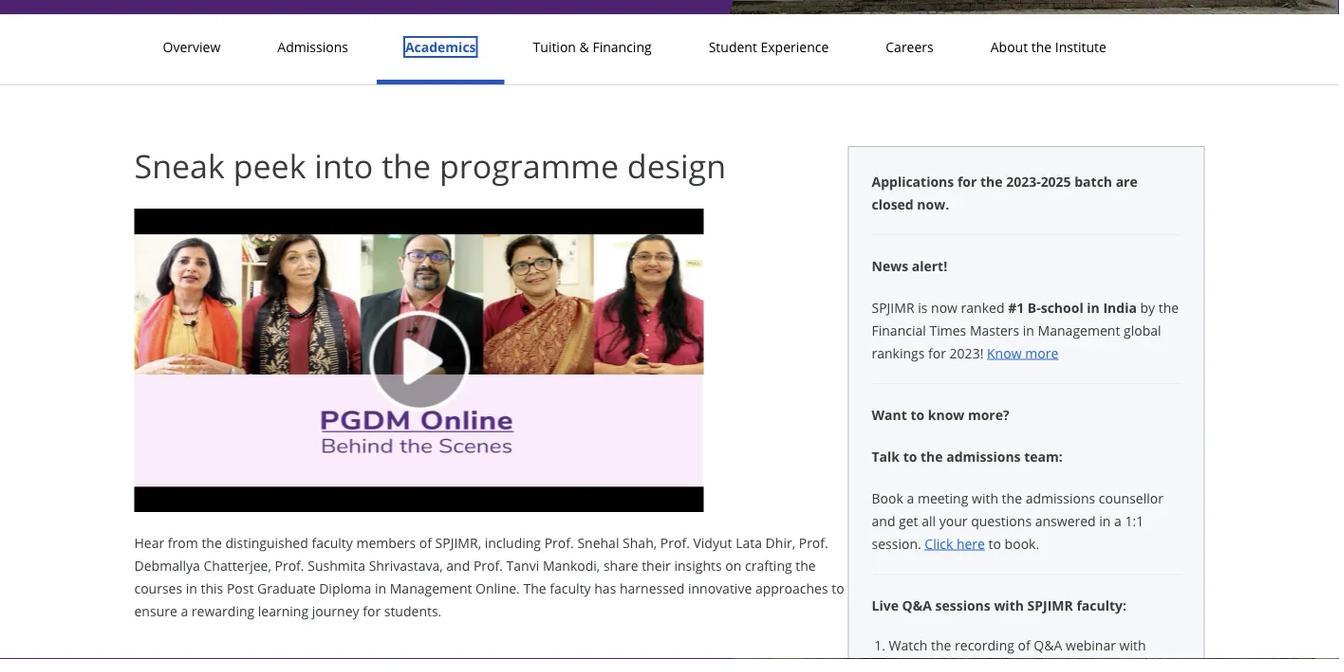 Task type: describe. For each thing, give the bounding box(es) containing it.
meeting
[[918, 489, 969, 508]]

rankings
[[872, 344, 925, 362]]

a inside the hear from the distinguished faculty members of spjimr, including prof. snehal shah, prof. vidyut lata dhir, prof. debmallya chatterjee, prof. sushmita shrivastava, and prof. tanvi mankodi, share their insights on crafting the courses in this post graduate diploma in management online. the faculty has harnessed innovative approaches to ensure a rewarding learning journey for students.
[[181, 602, 188, 621]]

on
[[726, 557, 742, 575]]

about the institute link
[[985, 38, 1113, 56]]

careers link
[[880, 38, 940, 56]]

mankodi,
[[543, 557, 600, 575]]

about the institute
[[991, 38, 1107, 56]]

faculty:
[[1077, 597, 1127, 615]]

institute
[[1056, 38, 1107, 56]]

b-
[[1028, 299, 1041, 317]]

approaches
[[756, 580, 829, 598]]

the inside 'by the financial times masters in management global rankings for 2023!'
[[1159, 299, 1180, 317]]

spjimr,
[[435, 534, 482, 552]]

management inside the hear from the distinguished faculty members of spjimr, including prof. snehal shah, prof. vidyut lata dhir, prof. debmallya chatterjee, prof. sushmita shrivastava, and prof. tanvi mankodi, share their insights on crafting the courses in this post graduate diploma in management online. the faculty has harnessed innovative approaches to ensure a rewarding learning journey for students.
[[390, 580, 472, 598]]

the up the approaches
[[796, 557, 816, 575]]

academics
[[405, 38, 476, 56]]

alert!
[[912, 257, 948, 275]]

applications
[[872, 172, 955, 190]]

the right from
[[202, 534, 222, 552]]

innovative
[[688, 580, 752, 598]]

admissions link
[[272, 38, 354, 56]]

click here link
[[925, 535, 986, 553]]

diploma
[[319, 580, 372, 598]]

tuition
[[533, 38, 576, 56]]

answered
[[1036, 512, 1096, 530]]

sessions
[[936, 597, 991, 615]]

know more link
[[988, 344, 1059, 362]]

financing
[[593, 38, 652, 56]]

with for the
[[972, 489, 999, 508]]

with inside list item
[[1120, 637, 1147, 655]]

times
[[930, 321, 967, 339]]

chatterjee,
[[204, 557, 271, 575]]

into
[[315, 144, 374, 188]]

their
[[642, 557, 671, 575]]

to right talk
[[904, 448, 918, 466]]

know
[[988, 344, 1022, 362]]

shrivastava,
[[369, 557, 443, 575]]

batch
[[1075, 172, 1113, 190]]

want to know more?
[[872, 406, 1010, 424]]

0 horizontal spatial spjimr
[[872, 299, 915, 317]]

tuition & financing
[[533, 38, 652, 56]]

talk to the admissions team:
[[872, 448, 1063, 466]]

live q&a sessions with spjimr faculty:
[[872, 597, 1127, 615]]

to right want
[[911, 406, 925, 424]]

session.
[[872, 535, 922, 553]]

spjimr is now ranked #1 b-school in india
[[872, 299, 1137, 317]]

this
[[201, 580, 223, 598]]

in left this
[[186, 580, 197, 598]]

and inside book a meeting with the admissions counsellor and get all your questions answered in a 1:1 session.
[[872, 512, 896, 530]]

book.
[[1005, 535, 1040, 553]]

sushmita
[[308, 557, 366, 575]]

your
[[940, 512, 968, 530]]

sneak peek into the programme design
[[134, 144, 726, 188]]

1 vertical spatial a
[[1115, 512, 1122, 530]]

more?
[[969, 406, 1010, 424]]

now
[[932, 299, 958, 317]]

for inside 'by the financial times masters in management global rankings for 2023!'
[[929, 344, 947, 362]]

1 horizontal spatial faculty
[[550, 580, 591, 598]]

debmallya
[[134, 557, 200, 575]]

students.
[[384, 602, 442, 621]]

for inside the hear from the distinguished faculty members of spjimr, including prof. snehal shah, prof. vidyut lata dhir, prof. debmallya chatterjee, prof. sushmita shrivastava, and prof. tanvi mankodi, share their insights on crafting the courses in this post graduate diploma in management online. the faculty has harnessed innovative approaches to ensure a rewarding learning journey for students.
[[363, 602, 381, 621]]

the right the about
[[1032, 38, 1052, 56]]

questions
[[972, 512, 1032, 530]]

student experience link
[[703, 38, 835, 56]]

counsellor
[[1099, 489, 1164, 508]]

overview link
[[157, 38, 226, 56]]

all
[[922, 512, 936, 530]]

courses
[[134, 580, 182, 598]]

including
[[485, 534, 541, 552]]

with for spjimr
[[995, 597, 1024, 615]]

distinguished
[[225, 534, 308, 552]]

crafting
[[745, 557, 793, 575]]

the
[[524, 580, 547, 598]]

about
[[991, 38, 1028, 56]]

news
[[872, 257, 909, 275]]

the down want to know more?
[[921, 448, 943, 466]]

sneak
[[134, 144, 225, 188]]

admissions inside book a meeting with the admissions counsellor and get all your questions answered in a 1:1 session.
[[1026, 489, 1096, 508]]

student
[[709, 38, 758, 56]]

in down shrivastava,
[[375, 580, 387, 598]]

live
[[872, 597, 899, 615]]

rewarding
[[192, 602, 255, 621]]

management inside 'by the financial times masters in management global rankings for 2023!'
[[1038, 321, 1121, 339]]

design
[[627, 144, 726, 188]]



Task type: locate. For each thing, give the bounding box(es) containing it.
school
[[1041, 299, 1084, 317]]

2 horizontal spatial a
[[1115, 512, 1122, 530]]

get
[[899, 512, 919, 530]]

applications for the 2023-2025 batch are closed now.
[[872, 172, 1138, 213]]

prof. up their
[[661, 534, 690, 552]]

global
[[1124, 321, 1162, 339]]

with
[[972, 489, 999, 508], [995, 597, 1024, 615], [1120, 637, 1147, 655]]

by the financial times masters in management global rankings for 2023!
[[872, 299, 1180, 362]]

#1
[[1009, 299, 1025, 317]]

recording
[[955, 637, 1015, 655]]

prof. up the online.
[[474, 557, 503, 575]]

tanvi
[[507, 557, 540, 575]]

2 vertical spatial with
[[1120, 637, 1147, 655]]

in left india
[[1088, 299, 1100, 317]]

admissions up answered
[[1026, 489, 1096, 508]]

1 horizontal spatial a
[[907, 489, 915, 508]]

for
[[958, 172, 977, 190], [929, 344, 947, 362], [363, 602, 381, 621]]

with right webinar
[[1120, 637, 1147, 655]]

0 vertical spatial faculty
[[312, 534, 353, 552]]

and down book
[[872, 512, 896, 530]]

1 vertical spatial for
[[929, 344, 947, 362]]

the inside watch the recording of q&a webinar with list item
[[932, 637, 952, 655]]

to right the approaches
[[832, 580, 845, 598]]

financial
[[872, 321, 927, 339]]

shah,
[[623, 534, 657, 552]]

1:1
[[1126, 512, 1144, 530]]

vidyut
[[694, 534, 733, 552]]

to inside the hear from the distinguished faculty members of spjimr, including prof. snehal shah, prof. vidyut lata dhir, prof. debmallya chatterjee, prof. sushmita shrivastava, and prof. tanvi mankodi, share their insights on crafting the courses in this post graduate diploma in management online. the faculty has harnessed innovative approaches to ensure a rewarding learning journey for students.
[[832, 580, 845, 598]]

hear
[[134, 534, 164, 552]]

snehal
[[578, 534, 620, 552]]

for down 'diploma'
[[363, 602, 381, 621]]

spjimr up watch the recording of q&a webinar with list item on the bottom right
[[1028, 597, 1074, 615]]

0 vertical spatial admissions
[[947, 448, 1021, 466]]

post
[[227, 580, 254, 598]]

to
[[911, 406, 925, 424], [904, 448, 918, 466], [989, 535, 1002, 553], [832, 580, 845, 598]]

with up watch the recording of q&a webinar with at the right bottom
[[995, 597, 1024, 615]]

share
[[604, 557, 639, 575]]

0 vertical spatial management
[[1038, 321, 1121, 339]]

peek
[[233, 144, 306, 188]]

prof.
[[545, 534, 574, 552], [661, 534, 690, 552], [799, 534, 829, 552], [275, 557, 304, 575], [474, 557, 503, 575]]

1 horizontal spatial q&a
[[1034, 637, 1063, 655]]

the right the by
[[1159, 299, 1180, 317]]

spjimr behind the scenes video image
[[134, 209, 704, 513]]

harnessed
[[620, 580, 685, 598]]

a
[[907, 489, 915, 508], [1115, 512, 1122, 530], [181, 602, 188, 621]]

1 horizontal spatial for
[[929, 344, 947, 362]]

1 vertical spatial and
[[447, 557, 470, 575]]

for down times
[[929, 344, 947, 362]]

1 vertical spatial spjimr
[[1028, 597, 1074, 615]]

a right the ensure
[[181, 602, 188, 621]]

experience
[[761, 38, 829, 56]]

the right watch
[[932, 637, 952, 655]]

1 vertical spatial q&a
[[1034, 637, 1063, 655]]

the right into
[[382, 144, 431, 188]]

watch
[[889, 637, 928, 655]]

0 vertical spatial with
[[972, 489, 999, 508]]

the up questions
[[1002, 489, 1023, 508]]

admissions
[[278, 38, 348, 56]]

1 vertical spatial with
[[995, 597, 1024, 615]]

the inside book a meeting with the admissions counsellor and get all your questions answered in a 1:1 session.
[[1002, 489, 1023, 508]]

is
[[918, 299, 928, 317]]

prof. right dhir,
[[799, 534, 829, 552]]

0 vertical spatial q&a
[[903, 597, 932, 615]]

1 vertical spatial faculty
[[550, 580, 591, 598]]

0 vertical spatial for
[[958, 172, 977, 190]]

prof. up mankodi,
[[545, 534, 574, 552]]

admissions down more?
[[947, 448, 1021, 466]]

team:
[[1025, 448, 1063, 466]]

and
[[872, 512, 896, 530], [447, 557, 470, 575]]

with up questions
[[972, 489, 999, 508]]

1 vertical spatial management
[[390, 580, 472, 598]]

now.
[[918, 195, 950, 213]]

webinar
[[1066, 637, 1117, 655]]

management
[[1038, 321, 1121, 339], [390, 580, 472, 598]]

from
[[168, 534, 198, 552]]

faculty up 'sushmita'
[[312, 534, 353, 552]]

click
[[925, 535, 954, 553]]

to down questions
[[989, 535, 1002, 553]]

2 vertical spatial a
[[181, 602, 188, 621]]

learning
[[258, 602, 309, 621]]

management down school
[[1038, 321, 1121, 339]]

2023!
[[950, 344, 984, 362]]

and down spjimr,
[[447, 557, 470, 575]]

q&a inside list item
[[1034, 637, 1063, 655]]

book
[[872, 489, 904, 508]]

0 horizontal spatial for
[[363, 602, 381, 621]]

q&a
[[903, 597, 932, 615], [1034, 637, 1063, 655]]

0 horizontal spatial q&a
[[903, 597, 932, 615]]

ensure
[[134, 602, 177, 621]]

click here to book.
[[925, 535, 1040, 553]]

of right recording
[[1018, 637, 1031, 655]]

&
[[580, 38, 590, 56]]

book a meeting with the admissions counsellor and get all your questions answered in a 1:1 session.
[[872, 489, 1164, 553]]

insights
[[675, 557, 722, 575]]

management up students.
[[390, 580, 472, 598]]

0 vertical spatial of
[[419, 534, 432, 552]]

in down b-
[[1023, 321, 1035, 339]]

in inside book a meeting with the admissions counsellor and get all your questions answered in a 1:1 session.
[[1100, 512, 1111, 530]]

admissions
[[947, 448, 1021, 466], [1026, 489, 1096, 508]]

in left "1:1"
[[1100, 512, 1111, 530]]

0 horizontal spatial faculty
[[312, 534, 353, 552]]

of inside watch the recording of q&a webinar with list item
[[1018, 637, 1031, 655]]

spjimr up financial
[[872, 299, 915, 317]]

faculty down mankodi,
[[550, 580, 591, 598]]

dhir,
[[766, 534, 796, 552]]

careers
[[886, 38, 934, 56]]

1 horizontal spatial admissions
[[1026, 489, 1096, 508]]

by
[[1141, 299, 1156, 317]]

0 vertical spatial and
[[872, 512, 896, 530]]

tuition & financing link
[[528, 38, 658, 56]]

spjimr
[[872, 299, 915, 317], [1028, 597, 1074, 615]]

0 horizontal spatial management
[[390, 580, 472, 598]]

q&a right "live" at the bottom of page
[[903, 597, 932, 615]]

2025
[[1041, 172, 1072, 190]]

ranked
[[962, 299, 1005, 317]]

1 vertical spatial of
[[1018, 637, 1031, 655]]

a up get
[[907, 489, 915, 508]]

of up shrivastava,
[[419, 534, 432, 552]]

in inside 'by the financial times masters in management global rankings for 2023!'
[[1023, 321, 1035, 339]]

0 vertical spatial spjimr
[[872, 299, 915, 317]]

talk
[[872, 448, 900, 466]]

0 horizontal spatial admissions
[[947, 448, 1021, 466]]

q&a left webinar
[[1034, 637, 1063, 655]]

news alert!
[[872, 257, 948, 275]]

are
[[1116, 172, 1138, 190]]

1 horizontal spatial spjimr
[[1028, 597, 1074, 615]]

know more
[[988, 344, 1059, 362]]

0 horizontal spatial a
[[181, 602, 188, 621]]

here
[[957, 535, 986, 553]]

for right applications
[[958, 172, 977, 190]]

0 horizontal spatial and
[[447, 557, 470, 575]]

with inside book a meeting with the admissions counsellor and get all your questions answered in a 1:1 session.
[[972, 489, 999, 508]]

a left "1:1"
[[1115, 512, 1122, 530]]

prof. up graduate
[[275, 557, 304, 575]]

1 horizontal spatial management
[[1038, 321, 1121, 339]]

and inside the hear from the distinguished faculty members of spjimr, including prof. snehal shah, prof. vidyut lata dhir, prof. debmallya chatterjee, prof. sushmita shrivastava, and prof. tanvi mankodi, share their insights on crafting the courses in this post graduate diploma in management online. the faculty has harnessed innovative approaches to ensure a rewarding learning journey for students.
[[447, 557, 470, 575]]

the left 2023-
[[981, 172, 1003, 190]]

watch the recording of q&a webinar with list item
[[889, 636, 1182, 660]]

2 horizontal spatial for
[[958, 172, 977, 190]]

the inside applications for the 2023-2025 batch are closed now.
[[981, 172, 1003, 190]]

0 vertical spatial a
[[907, 489, 915, 508]]

want
[[872, 406, 908, 424]]

for inside applications for the 2023-2025 batch are closed now.
[[958, 172, 977, 190]]

of inside the hear from the distinguished faculty members of spjimr, including prof. snehal shah, prof. vidyut lata dhir, prof. debmallya chatterjee, prof. sushmita shrivastava, and prof. tanvi mankodi, share their insights on crafting the courses in this post graduate diploma in management online. the faculty has harnessed innovative approaches to ensure a rewarding learning journey for students.
[[419, 534, 432, 552]]

2023-
[[1007, 172, 1041, 190]]

0 horizontal spatial of
[[419, 534, 432, 552]]

1 vertical spatial admissions
[[1026, 489, 1096, 508]]

masters
[[970, 321, 1020, 339]]

1 horizontal spatial and
[[872, 512, 896, 530]]

watch the recording of q&a webinar with
[[889, 637, 1147, 655]]

programme
[[440, 144, 619, 188]]

more
[[1026, 344, 1059, 362]]

has
[[595, 580, 617, 598]]

graduate
[[257, 580, 316, 598]]

2 vertical spatial for
[[363, 602, 381, 621]]

1 horizontal spatial of
[[1018, 637, 1031, 655]]



Task type: vqa. For each thing, say whether or not it's contained in the screenshot.
on
yes



